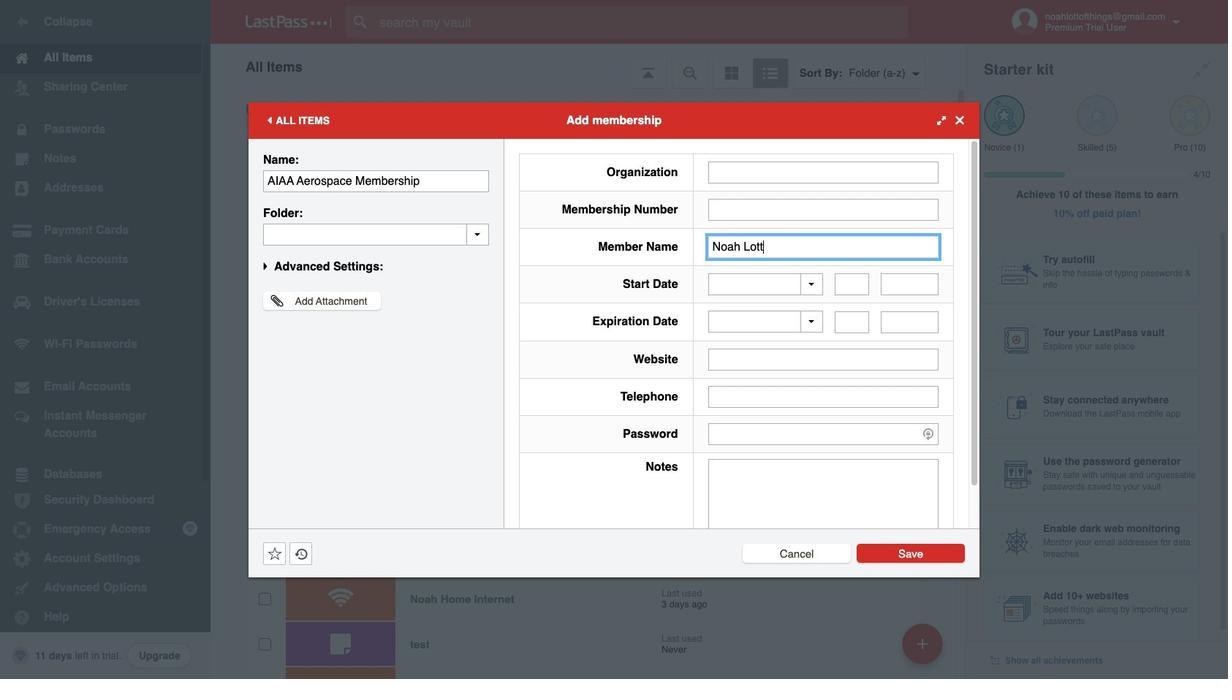 Task type: describe. For each thing, give the bounding box(es) containing it.
lastpass image
[[246, 15, 332, 29]]

vault options navigation
[[211, 44, 967, 88]]

Search search field
[[347, 6, 931, 38]]

search my vault text field
[[347, 6, 931, 38]]

new item image
[[918, 639, 928, 649]]

main navigation navigation
[[0, 0, 211, 679]]



Task type: vqa. For each thing, say whether or not it's contained in the screenshot.
search my vault TEXT BOX
yes



Task type: locate. For each thing, give the bounding box(es) containing it.
None text field
[[708, 386, 939, 408]]

None password field
[[708, 423, 939, 445]]

None text field
[[708, 161, 939, 183], [263, 170, 489, 192], [708, 199, 939, 221], [263, 223, 489, 245], [708, 236, 939, 258], [835, 274, 870, 295], [881, 274, 939, 295], [835, 311, 870, 333], [881, 311, 939, 333], [708, 349, 939, 370], [708, 459, 939, 550], [708, 161, 939, 183], [263, 170, 489, 192], [708, 199, 939, 221], [263, 223, 489, 245], [708, 236, 939, 258], [835, 274, 870, 295], [881, 274, 939, 295], [835, 311, 870, 333], [881, 311, 939, 333], [708, 349, 939, 370], [708, 459, 939, 550]]

new item navigation
[[897, 619, 952, 679]]

dialog
[[249, 102, 980, 577]]



